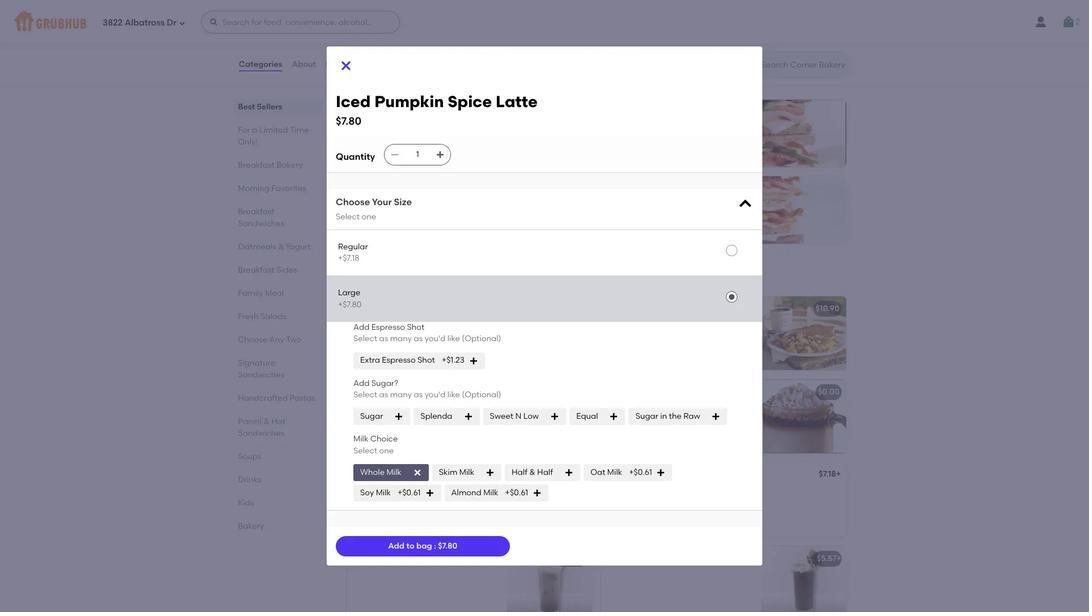 Task type: vqa. For each thing, say whether or not it's contained in the screenshot.
Sugar
yes



Task type: describe. For each thing, give the bounding box(es) containing it.
buttermilk
[[369, 343, 408, 353]]

whipped
[[433, 320, 469, 330]]

limited inside for a limited time only!
[[260, 125, 288, 135]]

breakfast bakery
[[238, 161, 303, 170]]

sweet n low
[[490, 412, 539, 422]]

& for half
[[529, 468, 535, 478]]

fresh salads tab
[[238, 311, 318, 323]]

$5.32 +
[[562, 554, 587, 564]]

breakfast sandwiches
[[238, 207, 285, 229]]

signature
[[238, 359, 276, 368]]

many inside add espresso shot select as many as you'd like (optional)
[[390, 334, 412, 344]]

morning
[[238, 184, 270, 193]]

your
[[372, 197, 392, 208]]

you'd inside add espresso shot select as many as you'd like (optional)
[[425, 334, 446, 344]]

sandwiches inside panini & hot sandwiches
[[238, 429, 285, 439]]

drinks tab
[[238, 474, 318, 486]]

& for hot
[[264, 417, 270, 427]]

regular
[[338, 242, 368, 252]]

quantity
[[336, 151, 375, 162]]

milk for oat milk
[[607, 468, 622, 478]]

milk for whole milk
[[387, 468, 402, 478]]

as down sugar?
[[379, 390, 388, 400]]

oatmeals & yogurt
[[238, 242, 311, 252]]

soups
[[238, 452, 262, 462]]

s'mores black cold brew
[[608, 554, 705, 564]]

handcrafted
[[238, 394, 288, 403]]

to
[[406, 542, 415, 551]]

sweet
[[490, 412, 513, 422]]

blueberry for blueberry compote, whipped cream, fresh blueberries on top of our buttermilk pancakes
[[354, 320, 391, 330]]

blueberry compote, whipped cream, fresh blueberries on top of our buttermilk pancakes
[[354, 320, 486, 353]]

breakfast sandwiches tab
[[238, 206, 318, 230]]

red
[[712, 320, 724, 330]]

iced for iced pumpkin spice latte $7.80
[[336, 92, 371, 111]]

breakfast for breakfast sides
[[238, 266, 275, 275]]

many inside the add sugar? select as many as you'd like (optional)
[[390, 390, 412, 400]]

sellers for best
[[257, 102, 283, 112]]

s'mores for s'mores latte
[[354, 388, 385, 397]]

skim milk
[[439, 468, 474, 478]]

+$0.61 for almond milk
[[505, 488, 528, 498]]

for a limited time only! tab
[[238, 124, 318, 148]]

about
[[292, 59, 316, 69]]

1 horizontal spatial only!
[[458, 270, 489, 284]]

cold for creamy
[[419, 554, 438, 564]]

handcrafted pastas tab
[[238, 393, 318, 405]]

oat
[[591, 468, 605, 478]]

pepper,
[[608, 332, 638, 341]]

our
[[354, 343, 367, 353]]

$5.57
[[817, 554, 837, 564]]

0 horizontal spatial $7.18 +
[[565, 471, 587, 481]]

family meal tab
[[238, 288, 318, 300]]

$7.80 for iced pumpkin spice latte
[[336, 115, 362, 128]]

$7.80 for add to bag
[[438, 542, 457, 551]]

iced s'mores latte
[[354, 471, 426, 481]]

0 horizontal spatial $7.18
[[565, 471, 583, 481]]

milk choice select one
[[353, 435, 398, 456]]

add sugar? select as many as you'd like (optional)
[[353, 379, 501, 400]]

half & half
[[512, 468, 553, 478]]

milk for almond milk
[[483, 488, 498, 498]]

cheddar,
[[675, 320, 710, 330]]

sugar in the raw
[[636, 412, 700, 422]]

for a limited time only! inside tab
[[238, 125, 309, 147]]

add to bag : $7.80
[[388, 542, 457, 551]]

pumpkin spice latte image
[[761, 380, 846, 454]]

kids tab
[[238, 498, 318, 509]]

1 horizontal spatial $7.18
[[819, 470, 836, 480]]

on
[[452, 332, 462, 341]]

3822 albatross dr
[[103, 17, 176, 28]]

soups tab
[[238, 451, 318, 463]]

fresh inside tab
[[238, 312, 259, 322]]

shot for extra espresso shot
[[418, 356, 435, 366]]

add for add sugar? select as many as you'd like (optional)
[[353, 379, 370, 388]]

pumpkin for iced pumpkin spice latte
[[627, 471, 661, 481]]

extra espresso shot
[[360, 356, 435, 366]]

dr
[[167, 17, 176, 28]]

italian
[[382, 207, 407, 217]]

bag
[[416, 542, 432, 551]]

1 vertical spatial for a limited time only!
[[345, 270, 489, 284]]

spice for iced pumpkin spice latte $7.80
[[448, 92, 492, 111]]

Search Corner Bakery search field
[[760, 60, 847, 70]]

select inside the add sugar? select as many as you'd like (optional)
[[353, 390, 377, 400]]

breakfast sides tab
[[238, 264, 318, 276]]

$0.00 button
[[601, 380, 846, 454]]

sugar for sugar
[[360, 412, 383, 422]]

large +$7.80
[[338, 288, 362, 310]]

s'mores black cold brew image
[[761, 547, 846, 613]]

$14.25
[[661, 220, 684, 230]]

rustic
[[356, 207, 380, 217]]

albatross
[[125, 17, 165, 28]]

+$0.61 for oat milk
[[629, 468, 652, 478]]

1 half from the left
[[512, 468, 528, 478]]

best for best
[[238, 102, 255, 112]]

+$7.80
[[338, 300, 362, 310]]

meal
[[265, 289, 284, 298]]

turkey
[[693, 130, 718, 140]]

iced s'mores latte image
[[507, 464, 592, 537]]

eggs,
[[652, 320, 673, 330]]

3822
[[103, 17, 123, 28]]

one inside milk choice select one
[[379, 446, 394, 456]]

black
[[641, 554, 663, 564]]

oatmeals
[[238, 242, 276, 252]]

signature sandwiches tab
[[238, 357, 318, 381]]

bakery inside tab
[[277, 161, 303, 170]]

milk for skim milk
[[459, 468, 474, 478]]

s'mores for s'mores black cold brew
[[608, 554, 639, 564]]

s'mores creamy cold brew
[[354, 554, 460, 564]]

+$1.23
[[442, 356, 465, 366]]

the
[[669, 412, 682, 422]]

1 vertical spatial for
[[345, 270, 364, 284]]

splenda
[[421, 412, 452, 422]]

iced for iced pumpkin spice latte
[[608, 471, 625, 481]]

sellers for for
[[374, 64, 414, 78]]

reviews button
[[325, 44, 358, 85]]

s'mores latte
[[354, 388, 407, 397]]

+$0.61 for soy milk
[[398, 488, 421, 498]]

add espresso shot select as many as you'd like (optional)
[[353, 323, 501, 344]]

$0.00
[[818, 388, 840, 397]]

scrambled eggs, cheddar, red pepper, mushrooms, spinach, green onions
[[608, 320, 746, 353]]

signature sandwiches
[[238, 359, 285, 380]]

best sellers for for
[[345, 64, 414, 78]]

sides
[[277, 266, 297, 275]]

shot for add espresso shot select as many as you'd like (optional)
[[407, 323, 425, 332]]

choose for your
[[336, 197, 370, 208]]

as down compote,
[[414, 334, 423, 344]]

iced pumpkin spice latte
[[608, 471, 708, 481]]

(optional) inside add espresso shot select as many as you'd like (optional)
[[462, 334, 501, 344]]

soy
[[360, 488, 374, 498]]

0 vertical spatial pancakes
[[393, 304, 432, 314]]

2 half from the left
[[537, 468, 553, 478]]

$14.25 button
[[652, 177, 846, 244]]

as up splenda
[[414, 390, 423, 400]]

uptown turkey avocado
[[661, 130, 755, 140]]



Task type: locate. For each thing, give the bounding box(es) containing it.
2 brew from the left
[[685, 554, 705, 564]]

1 horizontal spatial best sellers
[[345, 64, 414, 78]]

select
[[336, 212, 360, 222], [353, 334, 377, 344], [353, 390, 377, 400], [353, 446, 377, 456]]

like inside the add sugar? select as many as you'd like (optional)
[[447, 390, 460, 400]]

0 vertical spatial limited
[[260, 125, 288, 135]]

any
[[270, 335, 284, 345]]

bakery inside 'tab'
[[238, 522, 265, 532]]

0 vertical spatial blueberry
[[354, 304, 391, 314]]

you'd inside the add sugar? select as many as you'd like (optional)
[[425, 390, 446, 400]]

1 vertical spatial breakfast
[[238, 207, 275, 217]]

$13.38
[[356, 220, 379, 230]]

1 horizontal spatial pumpkin
[[627, 471, 661, 481]]

1 vertical spatial many
[[390, 390, 412, 400]]

0 vertical spatial &
[[278, 242, 284, 252]]

about button
[[291, 44, 317, 85]]

svg image inside main navigation navigation
[[209, 18, 218, 27]]

fresh inside "blueberry compote, whipped cream, fresh blueberries on top of our buttermilk pancakes"
[[385, 332, 405, 341]]

only! up whipped
[[458, 270, 489, 284]]

select inside add espresso shot select as many as you'd like (optional)
[[353, 334, 377, 344]]

iced right oat
[[608, 471, 625, 481]]

add up 'creamy' at the left bottom of the page
[[388, 542, 405, 551]]

1 brew from the left
[[440, 554, 460, 564]]

1 vertical spatial sellers
[[257, 102, 283, 112]]

limited down best sellers tab
[[260, 125, 288, 135]]

kids
[[238, 499, 254, 508]]

2 horizontal spatial +$0.61
[[629, 468, 652, 478]]

only! up breakfast bakery
[[238, 137, 258, 147]]

fresh down family
[[238, 312, 259, 322]]

1 vertical spatial pancakes
[[410, 343, 447, 353]]

select up extra
[[353, 334, 377, 344]]

1 horizontal spatial sellers
[[374, 64, 414, 78]]

one down choice
[[379, 446, 394, 456]]

s'mores down extra
[[354, 388, 385, 397]]

as right our on the left
[[379, 334, 388, 344]]

milk right almond
[[483, 488, 498, 498]]

0 horizontal spatial half
[[512, 468, 528, 478]]

like up splenda
[[447, 390, 460, 400]]

s'mores for s'mores creamy cold brew
[[354, 554, 385, 564]]

choose any two tab
[[238, 334, 318, 346]]

espresso for add
[[371, 323, 405, 332]]

0 horizontal spatial for
[[238, 125, 251, 135]]

1 (optional) from the top
[[462, 334, 501, 344]]

choose any two
[[238, 335, 302, 345]]

two
[[286, 335, 302, 345]]

like
[[447, 334, 460, 344], [447, 390, 460, 400]]

0 horizontal spatial best sellers
[[238, 102, 283, 112]]

add up our on the left
[[353, 323, 370, 332]]

0 horizontal spatial limited
[[260, 125, 288, 135]]

2 button
[[1062, 12, 1080, 32]]

1 horizontal spatial for a limited time only!
[[345, 270, 489, 284]]

iced for iced s'mores latte
[[354, 471, 371, 481]]

time
[[290, 125, 309, 135], [426, 270, 455, 284]]

brew for s'mores creamy cold brew
[[440, 554, 460, 564]]

1 horizontal spatial limited
[[378, 270, 423, 284]]

0 vertical spatial shot
[[407, 323, 425, 332]]

limited
[[260, 125, 288, 135], [378, 270, 423, 284]]

one inside "choose your size select one"
[[362, 212, 376, 222]]

many down sugar?
[[390, 390, 412, 400]]

Input item quantity number field
[[405, 145, 430, 165]]

& left hot
[[264, 417, 270, 427]]

0 horizontal spatial spice
[[448, 92, 492, 111]]

2 blueberry from the top
[[354, 320, 391, 330]]

s'mores
[[354, 388, 385, 397], [373, 471, 404, 481], [354, 554, 385, 564], [608, 554, 639, 564]]

scrambled
[[608, 320, 650, 330]]

sandwiches down panini
[[238, 429, 285, 439]]

s'mores creamy cold brew image
[[507, 547, 592, 613]]

time up whipped
[[426, 270, 455, 284]]

0 vertical spatial best
[[345, 64, 371, 78]]

1 vertical spatial espresso
[[382, 356, 416, 366]]

1 horizontal spatial time
[[426, 270, 455, 284]]

0 vertical spatial $7.80
[[336, 115, 362, 128]]

0 vertical spatial pumpkin
[[375, 92, 444, 111]]

3 sandwiches from the top
[[238, 429, 285, 439]]

sandwiches up 'oatmeals'
[[238, 219, 285, 229]]

sugar
[[360, 412, 383, 422], [636, 412, 658, 422]]

2 sandwiches from the top
[[238, 370, 285, 380]]

like down whipped
[[447, 334, 460, 344]]

2 horizontal spatial &
[[529, 468, 535, 478]]

blueberry pancakes image
[[507, 297, 592, 371]]

2 sugar from the left
[[636, 412, 658, 422]]

espresso inside add espresso shot select as many as you'd like (optional)
[[371, 323, 405, 332]]

best right about button
[[345, 64, 371, 78]]

0 horizontal spatial choose
[[238, 335, 268, 345]]

almond milk
[[451, 488, 498, 498]]

main navigation navigation
[[0, 0, 1089, 44]]

1 vertical spatial time
[[426, 270, 455, 284]]

+$0.61 right oat milk
[[629, 468, 652, 478]]

best sellers tab
[[238, 101, 318, 113]]

+$0.61 down iced s'mores latte
[[398, 488, 421, 498]]

rustic italian $13.38
[[356, 207, 407, 230]]

s'mores latte button
[[347, 380, 592, 454]]

spice inside the iced pumpkin spice latte $7.80
[[448, 92, 492, 111]]

0 vertical spatial bakery
[[277, 161, 303, 170]]

brew for s'mores black cold brew
[[685, 554, 705, 564]]

+ for s'mores creamy cold brew
[[583, 554, 587, 564]]

pancakes
[[393, 304, 432, 314], [410, 343, 447, 353]]

0 horizontal spatial $7.80
[[336, 115, 362, 128]]

breakfast inside breakfast bakery tab
[[238, 161, 275, 170]]

1 horizontal spatial bakery
[[277, 161, 303, 170]]

pumpkin
[[375, 92, 444, 111], [627, 471, 661, 481]]

cold right black
[[664, 554, 683, 564]]

2 breakfast from the top
[[238, 207, 275, 217]]

latte inside button
[[386, 388, 407, 397]]

cold for black
[[664, 554, 683, 564]]

breakfast bakery tab
[[238, 159, 318, 171]]

select up regular
[[336, 212, 360, 222]]

onions
[[608, 343, 633, 353]]

milk for soy milk
[[376, 488, 391, 498]]

1 vertical spatial like
[[447, 390, 460, 400]]

iced down reviews button
[[336, 92, 371, 111]]

add left sugar?
[[353, 379, 370, 388]]

pancakes down blueberries
[[410, 343, 447, 353]]

0 vertical spatial sellers
[[374, 64, 414, 78]]

0 horizontal spatial sellers
[[257, 102, 283, 112]]

best sellers inside tab
[[238, 102, 283, 112]]

0 vertical spatial sandwiches
[[238, 219, 285, 229]]

choice
[[370, 435, 398, 444]]

like inside add espresso shot select as many as you'd like (optional)
[[447, 334, 460, 344]]

0 vertical spatial add
[[353, 323, 370, 332]]

1 vertical spatial spice
[[663, 471, 685, 481]]

& inside panini & hot sandwiches
[[264, 417, 270, 427]]

blueberry inside "blueberry compote, whipped cream, fresh blueberries on top of our buttermilk pancakes"
[[354, 320, 391, 330]]

panini & hot sandwiches
[[238, 417, 286, 439]]

best sellers
[[345, 64, 414, 78], [238, 102, 283, 112]]

2 many from the top
[[390, 390, 412, 400]]

0 vertical spatial for a limited time only!
[[238, 125, 309, 147]]

1 vertical spatial blueberry
[[354, 320, 391, 330]]

hot
[[272, 417, 286, 427]]

best for for
[[345, 64, 371, 78]]

latte inside the iced pumpkin spice latte $7.80
[[496, 92, 538, 111]]

blueberry pancakes
[[354, 304, 432, 314]]

top
[[464, 332, 477, 341]]

select inside milk choice select one
[[353, 446, 377, 456]]

s'mores latte image
[[507, 380, 592, 454]]

milk inside milk choice select one
[[353, 435, 368, 444]]

cold down bag
[[419, 554, 438, 564]]

breakfast inside breakfast sandwiches
[[238, 207, 275, 217]]

1 horizontal spatial $7.18 +
[[819, 470, 841, 480]]

for a limited time only! up breakfast bakery
[[238, 125, 309, 147]]

iced
[[336, 92, 371, 111], [354, 471, 371, 481], [608, 471, 625, 481]]

milk right oat
[[607, 468, 622, 478]]

0 vertical spatial fresh
[[238, 312, 259, 322]]

1 horizontal spatial brew
[[685, 554, 705, 564]]

+$7.18
[[338, 254, 359, 263]]

1 sugar from the left
[[360, 412, 383, 422]]

1 horizontal spatial one
[[379, 446, 394, 456]]

choose for any
[[238, 335, 268, 345]]

uptown turkey avocado button
[[652, 100, 846, 168]]

2 (optional) from the top
[[462, 390, 501, 400]]

s'mores inside button
[[354, 388, 385, 397]]

espresso down 'blueberry pancakes'
[[371, 323, 405, 332]]

panini & hot sandwiches tab
[[238, 416, 318, 440]]

breakfast sides
[[238, 266, 297, 275]]

1 sandwiches from the top
[[238, 219, 285, 229]]

2 vertical spatial sandwiches
[[238, 429, 285, 439]]

0 vertical spatial spice
[[448, 92, 492, 111]]

1 vertical spatial add
[[353, 379, 370, 388]]

$10.90
[[816, 304, 840, 314]]

regular +$7.18
[[338, 242, 368, 263]]

for up the large
[[345, 270, 364, 284]]

many down compote,
[[390, 334, 412, 344]]

best inside tab
[[238, 102, 255, 112]]

half left oat
[[537, 468, 553, 478]]

breakfast down 'morning'
[[238, 207, 275, 217]]

0 vertical spatial espresso
[[371, 323, 405, 332]]

blueberries
[[407, 332, 450, 341]]

+$0.61 down half & half
[[505, 488, 528, 498]]

time inside for a limited time only!
[[290, 125, 309, 135]]

breakfast for breakfast sandwiches
[[238, 207, 275, 217]]

bakery tab
[[238, 521, 318, 533]]

1 vertical spatial (optional)
[[462, 390, 501, 400]]

select down choice
[[353, 446, 377, 456]]

sellers inside tab
[[257, 102, 283, 112]]

equal
[[576, 412, 598, 422]]

1 vertical spatial fresh
[[385, 332, 405, 341]]

add inside add espresso shot select as many as you'd like (optional)
[[353, 323, 370, 332]]

choose your size select one
[[336, 197, 412, 222]]

1 blueberry from the top
[[354, 304, 391, 314]]

0 horizontal spatial time
[[290, 125, 309, 135]]

1 vertical spatial only!
[[458, 270, 489, 284]]

1 you'd from the top
[[425, 334, 446, 344]]

for down best sellers tab
[[238, 125, 251, 135]]

choose up signature
[[238, 335, 268, 345]]

choose inside "choose your size select one"
[[336, 197, 370, 208]]

1 vertical spatial $7.80
[[438, 542, 457, 551]]

iced inside the iced pumpkin spice latte $7.80
[[336, 92, 371, 111]]

pancakes inside "blueberry compote, whipped cream, fresh blueberries on top of our buttermilk pancakes"
[[410, 343, 447, 353]]

reviews
[[326, 59, 357, 69]]

0 horizontal spatial +$0.61
[[398, 488, 421, 498]]

panini
[[238, 417, 262, 427]]

add
[[353, 323, 370, 332], [353, 379, 370, 388], [388, 542, 405, 551]]

favorites
[[272, 184, 307, 193]]

1 vertical spatial one
[[379, 446, 394, 456]]

2 vertical spatial &
[[529, 468, 535, 478]]

compote,
[[393, 320, 431, 330]]

$7.80 inside the iced pumpkin spice latte $7.80
[[336, 115, 362, 128]]

2 vertical spatial breakfast
[[238, 266, 275, 275]]

0 horizontal spatial pumpkin
[[375, 92, 444, 111]]

0 horizontal spatial &
[[264, 417, 270, 427]]

0 horizontal spatial only!
[[238, 137, 258, 147]]

0 vertical spatial only!
[[238, 137, 258, 147]]

creamy
[[386, 554, 418, 564]]

uptown
[[661, 130, 691, 140]]

spinach,
[[689, 332, 721, 341]]

$5.32
[[562, 554, 583, 564]]

a down 'regular +$7.18'
[[367, 270, 375, 284]]

family meal
[[238, 289, 284, 298]]

$7.80 right :
[[438, 542, 457, 551]]

0 horizontal spatial brew
[[440, 554, 460, 564]]

fresh
[[238, 312, 259, 322], [385, 332, 405, 341]]

cream,
[[354, 332, 383, 341]]

cold
[[419, 554, 438, 564], [664, 554, 683, 564]]

& inside tab
[[278, 242, 284, 252]]

1 vertical spatial &
[[264, 417, 270, 427]]

bakery up favorites
[[277, 161, 303, 170]]

1 like from the top
[[447, 334, 460, 344]]

add for add espresso shot select as many as you'd like (optional)
[[353, 323, 370, 332]]

you'd down whipped
[[425, 334, 446, 344]]

sugar for sugar in the raw
[[636, 412, 658, 422]]

0 vertical spatial time
[[290, 125, 309, 135]]

0 vertical spatial many
[[390, 334, 412, 344]]

shot down blueberries
[[418, 356, 435, 366]]

sugar left in
[[636, 412, 658, 422]]

categories
[[239, 59, 282, 69]]

2 you'd from the top
[[425, 390, 446, 400]]

bakery
[[277, 161, 303, 170], [238, 522, 265, 532]]

1 cold from the left
[[419, 554, 438, 564]]

spice for iced pumpkin spice latte
[[663, 471, 685, 481]]

sugar down s'mores latte
[[360, 412, 383, 422]]

blueberry
[[354, 304, 391, 314], [354, 320, 391, 330]]

1 vertical spatial limited
[[378, 270, 423, 284]]

blueberry for blueberry pancakes
[[354, 304, 391, 314]]

garden gate scrambler (v) image
[[761, 297, 846, 371]]

s'mores left black
[[608, 554, 639, 564]]

0 vertical spatial choose
[[336, 197, 370, 208]]

0 horizontal spatial a
[[252, 125, 258, 135]]

best
[[345, 64, 371, 78], [238, 102, 255, 112]]

brew right black
[[685, 554, 705, 564]]

sandwiches down signature
[[238, 370, 285, 380]]

large
[[338, 288, 360, 298]]

spice
[[448, 92, 492, 111], [663, 471, 685, 481]]

brew down add to bag : $7.80
[[440, 554, 460, 564]]

shot
[[407, 323, 425, 332], [418, 356, 435, 366]]

time down best sellers tab
[[290, 125, 309, 135]]

1 horizontal spatial a
[[367, 270, 375, 284]]

1 horizontal spatial $7.80
[[438, 542, 457, 551]]

0 horizontal spatial fresh
[[238, 312, 259, 322]]

skim
[[439, 468, 457, 478]]

0 horizontal spatial one
[[362, 212, 376, 222]]

1 horizontal spatial spice
[[663, 471, 685, 481]]

milk
[[353, 435, 368, 444], [387, 468, 402, 478], [459, 468, 474, 478], [607, 468, 622, 478], [376, 488, 391, 498], [483, 488, 498, 498]]

sandwiches for signature
[[238, 370, 285, 380]]

pumpkin inside the iced pumpkin spice latte $7.80
[[375, 92, 444, 111]]

& left yogurt
[[278, 242, 284, 252]]

0 vertical spatial for
[[238, 125, 251, 135]]

extra
[[360, 356, 380, 366]]

svg image inside 2 button
[[1062, 15, 1076, 29]]

breakfast down 'oatmeals'
[[238, 266, 275, 275]]

bakery down "kids"
[[238, 522, 265, 532]]

1 vertical spatial pumpkin
[[627, 471, 661, 481]]

add for add to bag : $7.80
[[388, 542, 405, 551]]

& down low
[[529, 468, 535, 478]]

s'mores left 'creamy' at the left bottom of the page
[[354, 554, 385, 564]]

a inside for a limited time only!
[[252, 125, 258, 135]]

best sellers for best
[[238, 102, 283, 112]]

half
[[512, 468, 528, 478], [537, 468, 553, 478]]

svg image
[[209, 18, 218, 27], [390, 150, 400, 159], [738, 196, 753, 212], [464, 413, 473, 422], [550, 413, 559, 422], [657, 469, 666, 478], [425, 489, 434, 498]]

0 horizontal spatial bakery
[[238, 522, 265, 532]]

breakfast for breakfast bakery
[[238, 161, 275, 170]]

iced up soy
[[354, 471, 371, 481]]

for inside for a limited time only!
[[238, 125, 251, 135]]

add inside the add sugar? select as many as you'd like (optional)
[[353, 379, 370, 388]]

espresso down "buttermilk"
[[382, 356, 416, 366]]

& for yogurt
[[278, 242, 284, 252]]

0 horizontal spatial sugar
[[360, 412, 383, 422]]

choose up $13.38
[[336, 197, 370, 208]]

one down your
[[362, 212, 376, 222]]

0 vertical spatial (optional)
[[462, 334, 501, 344]]

milk right whole
[[387, 468, 402, 478]]

2 like from the top
[[447, 390, 460, 400]]

(optional) right on
[[462, 334, 501, 344]]

select down sugar?
[[353, 390, 377, 400]]

sandwiches
[[238, 219, 285, 229], [238, 370, 285, 380], [238, 429, 285, 439]]

limited up 'blueberry pancakes'
[[378, 270, 423, 284]]

low
[[523, 412, 539, 422]]

1 vertical spatial shot
[[418, 356, 435, 366]]

best up 'for a limited time only!' tab at top
[[238, 102, 255, 112]]

(optional) inside the add sugar? select as many as you'd like (optional)
[[462, 390, 501, 400]]

shot inside add espresso shot select as many as you'd like (optional)
[[407, 323, 425, 332]]

1 horizontal spatial half
[[537, 468, 553, 478]]

drinks
[[238, 475, 262, 485]]

milk left choice
[[353, 435, 368, 444]]

0 vertical spatial best sellers
[[345, 64, 414, 78]]

0 vertical spatial you'd
[[425, 334, 446, 344]]

whole
[[360, 468, 385, 478]]

sandwiches for breakfast
[[238, 219, 285, 229]]

1 many from the top
[[390, 334, 412, 344]]

1 horizontal spatial choose
[[336, 197, 370, 208]]

1 vertical spatial you'd
[[425, 390, 446, 400]]

categories button
[[238, 44, 283, 85]]

0 vertical spatial one
[[362, 212, 376, 222]]

for a limited time only! up 'blueberry pancakes'
[[345, 270, 489, 284]]

$7.80 up quantity
[[336, 115, 362, 128]]

1 vertical spatial choose
[[238, 335, 268, 345]]

1 vertical spatial a
[[367, 270, 375, 284]]

choose inside tab
[[238, 335, 268, 345]]

sellers up 'for a limited time only!' tab at top
[[257, 102, 283, 112]]

1 vertical spatial sandwiches
[[238, 370, 285, 380]]

oatmeals & yogurt tab
[[238, 241, 318, 253]]

you'd up splenda
[[425, 390, 446, 400]]

$7.80
[[336, 115, 362, 128], [438, 542, 457, 551]]

3 breakfast from the top
[[238, 266, 275, 275]]

milk right soy
[[376, 488, 391, 498]]

pumpkin for iced pumpkin spice latte $7.80
[[375, 92, 444, 111]]

milk right skim
[[459, 468, 474, 478]]

:
[[434, 542, 436, 551]]

half down n
[[512, 468, 528, 478]]

0 horizontal spatial for a limited time only!
[[238, 125, 309, 147]]

1 horizontal spatial +$0.61
[[505, 488, 528, 498]]

choose
[[336, 197, 370, 208], [238, 335, 268, 345]]

1 horizontal spatial fresh
[[385, 332, 405, 341]]

soy milk
[[360, 488, 391, 498]]

pumpkin right oat milk
[[627, 471, 661, 481]]

only! inside for a limited time only!
[[238, 137, 258, 147]]

as
[[379, 334, 388, 344], [414, 334, 423, 344], [379, 390, 388, 400], [414, 390, 423, 400]]

s'mores up soy milk
[[373, 471, 404, 481]]

espresso for extra
[[382, 356, 416, 366]]

0 vertical spatial like
[[447, 334, 460, 344]]

in
[[660, 412, 667, 422]]

for
[[238, 125, 251, 135], [345, 270, 364, 284]]

breakfast up 'morning'
[[238, 161, 275, 170]]

one
[[362, 212, 376, 222], [379, 446, 394, 456]]

a
[[252, 125, 258, 135], [367, 270, 375, 284]]

1 breakfast from the top
[[238, 161, 275, 170]]

2 cold from the left
[[664, 554, 683, 564]]

+ for iced s'mores latte
[[583, 471, 587, 481]]

green
[[723, 332, 746, 341]]

family
[[238, 289, 263, 298]]

0 horizontal spatial cold
[[419, 554, 438, 564]]

only!
[[238, 137, 258, 147], [458, 270, 489, 284]]

2
[[1076, 17, 1080, 27]]

svg image
[[1062, 15, 1076, 29], [179, 20, 185, 26], [339, 59, 353, 73], [436, 150, 445, 159], [469, 357, 478, 366], [394, 413, 404, 422], [610, 413, 619, 422], [712, 413, 721, 422], [413, 469, 422, 478], [486, 469, 495, 478], [564, 469, 574, 478], [533, 489, 542, 498]]

fresh up "buttermilk"
[[385, 332, 405, 341]]

1 horizontal spatial cold
[[664, 554, 683, 564]]

(optional) up the 'sweet'
[[462, 390, 501, 400]]

+ for s'mores black cold brew
[[837, 554, 842, 564]]

1 horizontal spatial &
[[278, 242, 284, 252]]

breakfast inside breakfast sides tab
[[238, 266, 275, 275]]

pumpkin up input item quantity number field
[[375, 92, 444, 111]]

whole milk
[[360, 468, 402, 478]]

morning favorites
[[238, 184, 307, 193]]

1 horizontal spatial sugar
[[636, 412, 658, 422]]

pancakes up compote,
[[393, 304, 432, 314]]

morning favorites tab
[[238, 183, 318, 195]]

1 vertical spatial best sellers
[[238, 102, 283, 112]]

shot down 'blueberry pancakes'
[[407, 323, 425, 332]]

a down best sellers tab
[[252, 125, 258, 135]]

select inside "choose your size select one"
[[336, 212, 360, 222]]

sellers right reviews button
[[374, 64, 414, 78]]

of
[[479, 332, 486, 341]]



